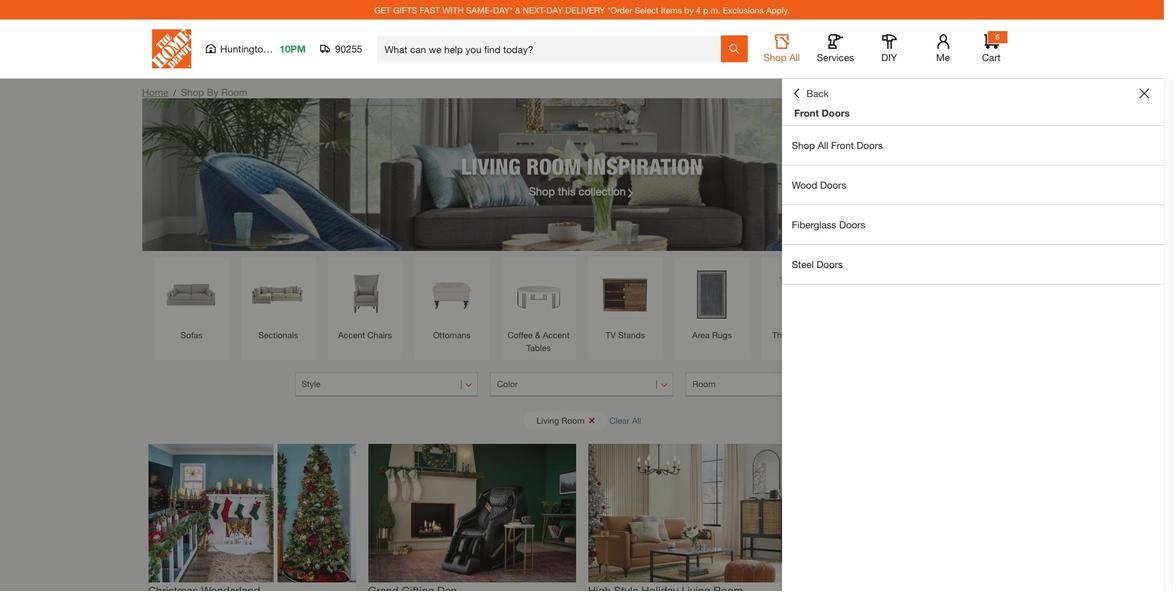 Task type: describe. For each thing, give the bounding box(es) containing it.
this
[[558, 184, 576, 198]]

90255
[[335, 43, 363, 54]]

0 horizontal spatial front
[[795, 107, 820, 119]]

/
[[173, 87, 176, 98]]

fiberglass doors link
[[783, 205, 1165, 245]]

sectionals
[[259, 330, 298, 341]]

living room button
[[525, 412, 608, 430]]

diy button
[[870, 34, 910, 64]]

collection
[[579, 184, 626, 198]]

room button
[[686, 373, 870, 397]]

coffee & accent tables link
[[508, 264, 570, 355]]

fiberglass
[[792, 219, 837, 231]]

color
[[497, 379, 518, 389]]

delivery
[[566, 5, 606, 15]]

coffee & accent tables image
[[508, 264, 570, 326]]

color button
[[491, 373, 674, 397]]

living room
[[537, 415, 585, 426]]

pillows
[[799, 330, 826, 341]]

shop all
[[764, 51, 801, 63]]

area rugs image
[[681, 264, 744, 326]]

steel doors
[[792, 259, 844, 270]]

shop all front doors link
[[783, 126, 1165, 165]]

throw blankets image
[[855, 264, 917, 326]]

get gifts fast with same-day* & next-day delivery *order select items by 4 p.m. exclusions apply.
[[374, 5, 790, 15]]

with
[[443, 5, 464, 15]]

doors inside shop all front doors link
[[857, 139, 884, 151]]

feedback link image
[[1157, 207, 1174, 273]]

style
[[302, 379, 321, 389]]

apply.
[[767, 5, 790, 15]]

rugs
[[713, 330, 732, 341]]

tv stands image
[[595, 264, 657, 326]]

living for living room
[[537, 415, 560, 426]]

shop for shop this collection
[[529, 184, 555, 198]]

sectionals image
[[247, 264, 310, 326]]

room right the 'by'
[[221, 86, 248, 98]]

doors for steel doors
[[817, 259, 844, 270]]

gifts
[[393, 5, 418, 15]]

throw pillows image
[[768, 264, 831, 326]]

shop all button
[[763, 34, 802, 64]]

ottomans link
[[421, 264, 483, 342]]

area
[[693, 330, 710, 341]]

stands
[[619, 330, 646, 341]]

10pm
[[280, 43, 306, 54]]

What can we help you find today? search field
[[385, 36, 721, 62]]

shop for shop all front doors
[[792, 139, 816, 151]]

all for shop all front doors
[[818, 139, 829, 151]]

wood
[[792, 179, 818, 191]]

room up the this
[[527, 153, 582, 179]]

3 stretchy image image from the left
[[589, 445, 796, 583]]

home link
[[142, 86, 168, 98]]

tv
[[606, 330, 616, 341]]

coffee & accent tables
[[508, 330, 570, 353]]

& inside coffee & accent tables
[[535, 330, 541, 341]]

area rugs
[[693, 330, 732, 341]]

accent chairs
[[338, 330, 392, 341]]

sectionals link
[[247, 264, 310, 342]]

select
[[635, 5, 659, 15]]

throw
[[773, 330, 797, 341]]

clear
[[610, 415, 630, 426]]

wood doors
[[792, 179, 847, 191]]

drawer close image
[[1140, 89, 1150, 98]]

accent chairs link
[[334, 264, 397, 342]]

curtains & drapes image
[[942, 264, 1004, 326]]

back
[[807, 87, 829, 99]]

sofas link
[[161, 264, 223, 342]]

4
[[697, 5, 701, 15]]

throw pillows
[[773, 330, 826, 341]]

style button
[[295, 373, 478, 397]]

p.m.
[[704, 5, 721, 15]]

huntington
[[220, 43, 269, 54]]

day
[[547, 5, 563, 15]]

shop all front doors
[[792, 139, 884, 151]]



Task type: vqa. For each thing, say whether or not it's contained in the screenshot.
Clear All button
yes



Task type: locate. For each thing, give the bounding box(es) containing it.
stretchy image image
[[148, 445, 356, 583], [368, 445, 576, 583], [589, 445, 796, 583]]

coffee
[[508, 330, 533, 341]]

back button
[[792, 87, 829, 100]]

room inside button
[[693, 379, 716, 389]]

all inside button
[[790, 51, 801, 63]]

all for clear all
[[632, 415, 642, 426]]

services button
[[817, 34, 856, 64]]

huntington park
[[220, 43, 291, 54]]

throw pillows link
[[768, 264, 831, 342]]

shop this collection
[[529, 184, 626, 198]]

1 vertical spatial front
[[832, 139, 855, 151]]

all right the "clear"
[[632, 415, 642, 426]]

tables
[[527, 343, 551, 353]]

0 vertical spatial front
[[795, 107, 820, 119]]

sofas
[[181, 330, 203, 341]]

tv stands
[[606, 330, 646, 341]]

accent chairs image
[[334, 264, 397, 326]]

1 horizontal spatial front
[[832, 139, 855, 151]]

front doors
[[795, 107, 851, 119]]

all for shop all
[[790, 51, 801, 63]]

1 vertical spatial all
[[818, 139, 829, 151]]

menu
[[783, 126, 1165, 285]]

doors
[[822, 107, 851, 119], [857, 139, 884, 151], [821, 179, 847, 191], [840, 219, 866, 231], [817, 259, 844, 270]]

shop down apply.
[[764, 51, 787, 63]]

home / shop by room
[[142, 86, 248, 98]]

5
[[996, 32, 1000, 42]]

1 stretchy image image from the left
[[148, 445, 356, 583]]

services
[[817, 51, 855, 63]]

clear all
[[610, 415, 642, 426]]

clear all button
[[610, 410, 642, 432]]

fast
[[420, 5, 440, 15]]

by
[[207, 86, 219, 98]]

front
[[795, 107, 820, 119], [832, 139, 855, 151]]

doors inside steel doors link
[[817, 259, 844, 270]]

get
[[374, 5, 391, 15]]

ottomans
[[433, 330, 471, 341]]

front down back button
[[795, 107, 820, 119]]

1 accent from the left
[[338, 330, 365, 341]]

1 horizontal spatial accent
[[543, 330, 570, 341]]

2 horizontal spatial stretchy image image
[[589, 445, 796, 583]]

0 horizontal spatial stretchy image image
[[148, 445, 356, 583]]

menu containing shop all front doors
[[783, 126, 1165, 285]]

by
[[685, 5, 694, 15]]

& right day*
[[515, 5, 521, 15]]

me
[[937, 51, 951, 63]]

doors inside fiberglass doors link
[[840, 219, 866, 231]]

shop right /
[[181, 86, 204, 98]]

2 horizontal spatial all
[[818, 139, 829, 151]]

0 horizontal spatial all
[[632, 415, 642, 426]]

2 vertical spatial all
[[632, 415, 642, 426]]

2 stretchy image image from the left
[[368, 445, 576, 583]]

living inside the living room button
[[537, 415, 560, 426]]

area rugs link
[[681, 264, 744, 342]]

next-
[[523, 5, 547, 15]]

steel
[[792, 259, 815, 270]]

*order
[[608, 5, 633, 15]]

accent left 'chairs'
[[338, 330, 365, 341]]

all inside 'button'
[[632, 415, 642, 426]]

doors inside wood doors link
[[821, 179, 847, 191]]

0 vertical spatial living
[[461, 153, 521, 179]]

shop left the this
[[529, 184, 555, 198]]

90255 button
[[321, 43, 363, 55]]

1 vertical spatial &
[[535, 330, 541, 341]]

shop inside menu
[[792, 139, 816, 151]]

the home depot logo image
[[152, 29, 191, 68]]

shop
[[764, 51, 787, 63], [181, 86, 204, 98], [792, 139, 816, 151], [529, 184, 555, 198]]

home
[[142, 86, 168, 98]]

2 accent from the left
[[543, 330, 570, 341]]

accent up tables
[[543, 330, 570, 341]]

doors for wood doors
[[821, 179, 847, 191]]

wood doors link
[[783, 166, 1165, 205]]

diy
[[882, 51, 898, 63]]

0 vertical spatial &
[[515, 5, 521, 15]]

all down front doors
[[818, 139, 829, 151]]

1 vertical spatial living
[[537, 415, 560, 426]]

shop for shop all
[[764, 51, 787, 63]]

0 horizontal spatial living
[[461, 153, 521, 179]]

accent
[[338, 330, 365, 341], [543, 330, 570, 341]]

sofas image
[[161, 264, 223, 326]]

1 horizontal spatial stretchy image image
[[368, 445, 576, 583]]

inspiration
[[588, 153, 703, 179]]

living for living room inspiration
[[461, 153, 521, 179]]

doors for front doors
[[822, 107, 851, 119]]

living room inspiration
[[461, 153, 703, 179]]

room down area
[[693, 379, 716, 389]]

all up back button
[[790, 51, 801, 63]]

day*
[[493, 5, 513, 15]]

exclusions
[[723, 5, 764, 15]]

room inside button
[[562, 415, 585, 426]]

cart 5
[[983, 32, 1001, 63]]

ottomans image
[[421, 264, 483, 326]]

doors for fiberglass doors
[[840, 219, 866, 231]]

same-
[[466, 5, 494, 15]]

0 vertical spatial all
[[790, 51, 801, 63]]

1 horizontal spatial &
[[535, 330, 541, 341]]

shop inside button
[[764, 51, 787, 63]]

room
[[221, 86, 248, 98], [527, 153, 582, 179], [693, 379, 716, 389], [562, 415, 585, 426]]

items
[[661, 5, 682, 15]]

shop down front doors
[[792, 139, 816, 151]]

chairs
[[368, 330, 392, 341]]

all
[[790, 51, 801, 63], [818, 139, 829, 151], [632, 415, 642, 426]]

& up tables
[[535, 330, 541, 341]]

fiberglass doors
[[792, 219, 866, 231]]

me button
[[924, 34, 963, 64]]

1 horizontal spatial living
[[537, 415, 560, 426]]

0 horizontal spatial &
[[515, 5, 521, 15]]

0 horizontal spatial accent
[[338, 330, 365, 341]]

tv stands link
[[595, 264, 657, 342]]

1 horizontal spatial all
[[790, 51, 801, 63]]

&
[[515, 5, 521, 15], [535, 330, 541, 341]]

cart
[[983, 51, 1001, 63]]

room down color button
[[562, 415, 585, 426]]

front down front doors
[[832, 139, 855, 151]]

park
[[272, 43, 291, 54]]

shop this collection link
[[529, 183, 635, 200]]

steel doors link
[[783, 245, 1165, 284]]

living
[[461, 153, 521, 179], [537, 415, 560, 426]]

accent inside coffee & accent tables
[[543, 330, 570, 341]]



